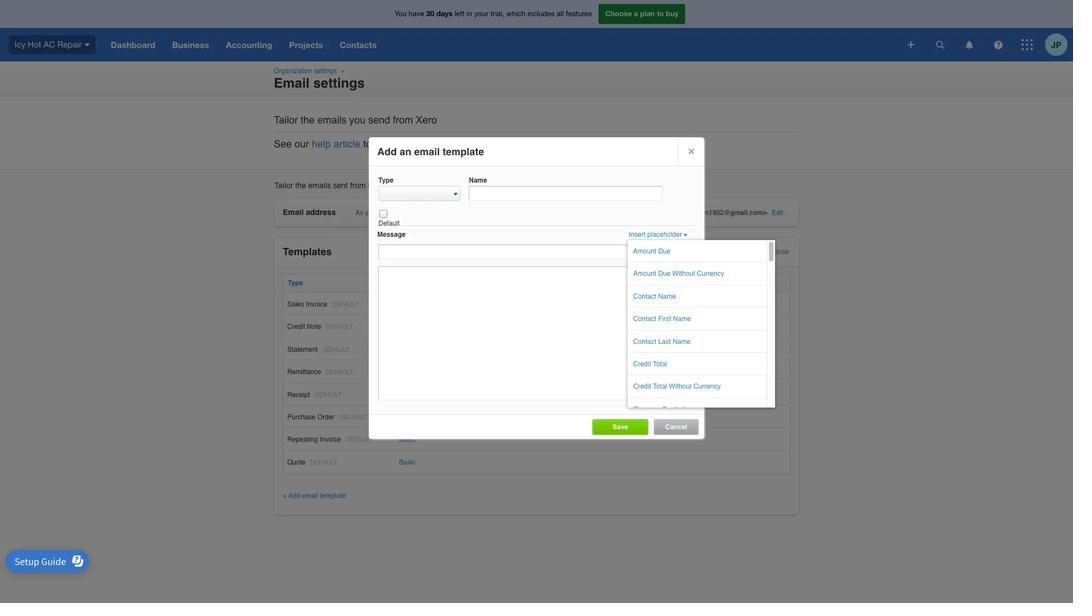 Task type: describe. For each thing, give the bounding box(es) containing it.
currency for amount due without currency
[[697, 270, 724, 278]]

basic link for invoice
[[399, 436, 415, 444]]

default inside remittance default
[[326, 369, 353, 376]]

amount for amount due without currency
[[633, 270, 656, 278]]

<james.peterson1902@gmail.com>
[[656, 209, 767, 217]]

0 vertical spatial sent
[[333, 181, 348, 190]]

icy
[[15, 40, 25, 49]]

without for due
[[672, 270, 695, 278]]

control
[[432, 138, 462, 150]]

help article link
[[312, 138, 361, 150]]

contact last name
[[633, 338, 691, 346]]

organization
[[274, 67, 312, 75]]

1 horizontal spatial address
[[588, 138, 624, 150]]

repeating invoice default
[[287, 436, 373, 444]]

send
[[368, 114, 390, 126]]

purchase
[[287, 414, 316, 421]]

you
[[395, 10, 407, 18]]

remittance
[[287, 368, 321, 376]]

jp
[[1051, 39, 1062, 49]]

default
[[378, 220, 400, 227]]

days
[[436, 9, 453, 18]]

name down display on the left top of the page
[[469, 177, 487, 184]]

edit
[[772, 209, 783, 217]]

0 vertical spatial name
[[516, 138, 541, 150]]

last
[[658, 338, 671, 346]]

ac
[[44, 40, 55, 49]]

0 vertical spatial you
[[349, 114, 366, 126]]

currency inside currency symbol link
[[633, 406, 660, 413]]

xero
[[416, 114, 437, 126]]

1 vertical spatial add
[[288, 492, 300, 500]]

symbol
[[662, 406, 685, 413]]

amount for amount due
[[633, 248, 656, 255]]

amount due without currency link
[[628, 263, 767, 285]]

amount due
[[633, 248, 671, 255]]

and
[[544, 138, 561, 150]]

as
[[355, 209, 363, 217]]

template for add an email template
[[443, 146, 484, 158]]

choose
[[605, 9, 632, 18]]

Name text field
[[469, 186, 662, 201]]

credit for credit note default
[[287, 323, 305, 331]]

statement default
[[287, 346, 350, 354]]

1 vertical spatial you
[[365, 209, 376, 217]]

cancel button
[[665, 424, 687, 432]]

1 are from the left
[[378, 209, 388, 217]]

article
[[334, 138, 361, 150]]

display
[[482, 138, 513, 150]]

+ add email template
[[283, 492, 346, 500]]

order
[[317, 414, 335, 421]]

placeholder
[[647, 231, 682, 239]]

email address
[[283, 208, 336, 217]]

credit total without currency
[[633, 383, 721, 391]]

due for amount due without currency
[[658, 270, 671, 278]]

settings for organization settings
[[314, 67, 337, 75]]

repair
[[57, 40, 82, 49]]

first
[[658, 315, 671, 323]]

see our help article to learn how to control the display name and reply address
[[274, 138, 624, 150]]

template for + add email template
[[320, 492, 346, 500]]

organization settings link
[[274, 67, 337, 75]]

1 horizontal spatial add
[[377, 146, 397, 158]]

an
[[400, 146, 411, 158]]

0 vertical spatial from
[[393, 114, 413, 126]]

insert placeholder
[[629, 231, 682, 239]]

2 vertical spatial emails
[[446, 209, 465, 217]]

tailor the emails you send from xero
[[274, 114, 437, 126]]

sales
[[287, 301, 304, 309]]

tailor for tailor the emails you send from xero
[[274, 114, 298, 126]]

plan
[[640, 9, 655, 18]]

basic link for default
[[399, 459, 415, 467]]

credit total without currency link
[[628, 376, 767, 398]]

a
[[634, 9, 638, 18]]

credit for credit total without currency
[[633, 383, 651, 391]]

as you are the logged in user, emails are sent using the name
[[355, 209, 541, 217]]

sales invoice default
[[287, 301, 359, 309]]

in for days
[[467, 10, 472, 18]]

name right last
[[673, 338, 691, 346]]

icy hot ac repair button
[[0, 28, 102, 61]]

note
[[307, 323, 321, 331]]

learn
[[375, 138, 397, 150]]

repeating
[[287, 436, 318, 444]]

navigation inside jp banner
[[102, 28, 900, 61]]

reply
[[564, 138, 585, 150]]

default inside purchase order default
[[339, 414, 367, 421]]

help
[[312, 138, 331, 150]]

credit note default
[[287, 323, 353, 331]]

currency for credit total without currency
[[694, 383, 721, 391]]

default inside receipt default
[[315, 392, 342, 399]]

2 are from the left
[[467, 209, 477, 217]]

tailor the emails sent from this organization
[[274, 181, 425, 190]]

emails for sent
[[308, 181, 331, 190]]

the right using
[[511, 209, 521, 217]]

amount due link
[[628, 240, 767, 263]]

remittance default
[[287, 368, 353, 376]]

name right first
[[673, 315, 691, 323]]



Task type: locate. For each thing, give the bounding box(es) containing it.
1 horizontal spatial type
[[378, 177, 394, 184]]

0 vertical spatial due
[[658, 248, 671, 255]]

tailor up see
[[274, 114, 298, 126]]

default inside sales invoice default
[[332, 301, 359, 309]]

contact left first
[[633, 315, 656, 323]]

total up currency symbol
[[653, 383, 667, 391]]

0 vertical spatial currency
[[697, 270, 724, 278]]

all
[[557, 10, 564, 18]]

name right using
[[523, 209, 539, 217]]

default down purchase order default
[[346, 437, 373, 444]]

0 vertical spatial email
[[414, 146, 440, 158]]

contact first name link
[[628, 308, 767, 331]]

sent left using
[[479, 209, 492, 217]]

credit left the note
[[287, 323, 305, 331]]

0 horizontal spatial add
[[288, 492, 300, 500]]

which
[[506, 10, 526, 18]]

from
[[393, 114, 413, 126], [350, 181, 366, 190]]

0 vertical spatial basic
[[399, 414, 415, 421]]

contact name
[[633, 293, 676, 301]]

1 vertical spatial due
[[658, 270, 671, 278]]

invoice
[[306, 301, 327, 309], [320, 436, 341, 444]]

settings up email settings
[[314, 67, 337, 75]]

svg image
[[994, 41, 1002, 49], [908, 41, 914, 48]]

due
[[658, 248, 671, 255], [658, 270, 671, 278]]

email for add
[[302, 492, 318, 500]]

3 basic from the top
[[399, 459, 415, 467]]

email up 'templates'
[[283, 208, 304, 217]]

0 vertical spatial add
[[377, 146, 397, 158]]

basic for invoice
[[399, 436, 415, 444]]

email settings
[[274, 76, 365, 91]]

you have 30 days left in your trial, which includes all features
[[395, 9, 592, 18]]

0 vertical spatial in
[[467, 10, 472, 18]]

amount inside "link"
[[633, 270, 656, 278]]

1 vertical spatial template
[[320, 492, 346, 500]]

currency inside amount due without currency "link"
[[697, 270, 724, 278]]

templates
[[283, 246, 332, 258]]

1 vertical spatial email
[[302, 492, 318, 500]]

1 vertical spatial without
[[669, 383, 692, 391]]

1 vertical spatial basic link
[[399, 436, 415, 444]]

amount due without currency
[[633, 270, 724, 278]]

email down organization
[[274, 76, 310, 91]]

your
[[474, 10, 489, 18]]

the up our
[[301, 114, 315, 126]]

currency
[[697, 270, 724, 278], [694, 383, 721, 391], [633, 406, 660, 413]]

emails for you
[[317, 114, 347, 126]]

how
[[400, 138, 418, 150]]

svg image
[[1022, 39, 1033, 50], [936, 41, 944, 49], [966, 41, 973, 49], [85, 43, 90, 46]]

default inside the credit note default
[[326, 324, 353, 331]]

+
[[283, 492, 287, 500]]

1 vertical spatial from
[[350, 181, 366, 190]]

contact up contact first name
[[633, 293, 656, 301]]

trial,
[[491, 10, 504, 18]]

0 horizontal spatial svg image
[[908, 41, 914, 48]]

in for the
[[423, 209, 428, 217]]

Type text field
[[378, 186, 451, 201]]

contact for contact last name
[[633, 338, 656, 346]]

credit down contact last name
[[633, 360, 651, 368]]

edit button
[[772, 209, 783, 217]]

1 horizontal spatial sent
[[479, 209, 492, 217]]

0 vertical spatial template
[[443, 146, 484, 158]]

message
[[377, 231, 406, 239]]

organization
[[382, 181, 425, 190]]

basic link for order
[[399, 414, 415, 421]]

to inside jp banner
[[657, 9, 664, 18]]

email for email settings
[[274, 76, 310, 91]]

currency left symbol
[[633, 406, 660, 413]]

organization settings
[[274, 67, 337, 75]]

in right the left
[[467, 10, 472, 18]]

address left as
[[306, 208, 336, 217]]

0 vertical spatial emails
[[317, 114, 347, 126]]

1 vertical spatial invoice
[[320, 436, 341, 444]]

to left learn
[[363, 138, 372, 150]]

purchase order default
[[287, 414, 367, 421]]

email for an
[[414, 146, 440, 158]]

0 vertical spatial contact
[[633, 293, 656, 301]]

navigation
[[102, 28, 900, 61]]

currency down credit total link
[[694, 383, 721, 391]]

2 due from the top
[[658, 270, 671, 278]]

emails up email address
[[308, 181, 331, 190]]

2 horizontal spatial to
[[657, 9, 664, 18]]

add left an
[[377, 146, 397, 158]]

0 vertical spatial total
[[653, 360, 667, 368]]

credit total link
[[628, 353, 767, 376]]

Default button
[[378, 209, 388, 219]]

0 vertical spatial invoice
[[306, 301, 327, 309]]

1 vertical spatial contact
[[633, 315, 656, 323]]

to left buy
[[657, 9, 664, 18]]

1 due from the top
[[658, 248, 671, 255]]

+ add email template button
[[283, 492, 346, 500]]

0 vertical spatial credit
[[287, 323, 305, 331]]

due down the placeholder
[[658, 248, 671, 255]]

sent left this
[[333, 181, 348, 190]]

0 vertical spatial without
[[672, 270, 695, 278]]

you left send
[[349, 114, 366, 126]]

emails
[[317, 114, 347, 126], [308, 181, 331, 190], [446, 209, 465, 217]]

default down repeating invoice default
[[310, 459, 337, 467]]

emails right user,
[[446, 209, 465, 217]]

1 horizontal spatial are
[[467, 209, 477, 217]]

basic for default
[[399, 459, 415, 467]]

2 contact from the top
[[633, 315, 656, 323]]

0 horizontal spatial sent
[[333, 181, 348, 190]]

from left xero
[[393, 114, 413, 126]]

1 vertical spatial currency
[[694, 383, 721, 391]]

0 vertical spatial type
[[378, 177, 394, 184]]

save
[[613, 424, 628, 432]]

total down contact last name
[[653, 360, 667, 368]]

settings down organization settings link
[[313, 76, 365, 91]]

credit for credit total
[[633, 360, 651, 368]]

user,
[[430, 209, 444, 217]]

the up email address
[[295, 181, 306, 190]]

settings
[[314, 67, 337, 75], [313, 76, 365, 91]]

1 amount from the top
[[633, 248, 656, 255]]

insert placeholder button
[[629, 231, 688, 239]]

quote
[[287, 459, 306, 467]]

features
[[566, 10, 592, 18]]

invoice for repeating
[[320, 436, 341, 444]]

1 vertical spatial email
[[283, 208, 304, 217]]

to right how
[[421, 138, 429, 150]]

1 basic link from the top
[[399, 414, 415, 421]]

icy hot ac repair
[[15, 40, 82, 49]]

hot
[[28, 40, 41, 49]]

are left using
[[467, 209, 477, 217]]

type up type text field
[[378, 177, 394, 184]]

are
[[378, 209, 388, 217], [467, 209, 477, 217]]

receipt default
[[287, 391, 342, 399]]

1 basic from the top
[[399, 414, 415, 421]]

default up the credit note default
[[332, 301, 359, 309]]

left
[[455, 10, 465, 18]]

contact for contact first name
[[633, 315, 656, 323]]

logged
[[401, 209, 421, 217]]

2 vertical spatial basic
[[399, 459, 415, 467]]

in inside you have 30 days left in your trial, which includes all features
[[467, 10, 472, 18]]

tailor for tailor the emails sent from this organization
[[274, 181, 293, 190]]

1 horizontal spatial in
[[467, 10, 472, 18]]

credit
[[287, 323, 305, 331], [633, 360, 651, 368], [633, 383, 651, 391]]

from left this
[[350, 181, 366, 190]]

tailor up email address
[[274, 181, 293, 190]]

cancel
[[665, 424, 687, 432]]

statement
[[287, 346, 318, 354]]

the right default button
[[389, 209, 399, 217]]

choose a plan to buy
[[605, 9, 679, 18]]

0 vertical spatial basic link
[[399, 414, 415, 421]]

contact for contact name
[[633, 293, 656, 301]]

default inside the statement default
[[323, 346, 350, 354]]

currency down amount due link
[[697, 270, 724, 278]]

in
[[467, 10, 472, 18], [423, 209, 428, 217]]

type link
[[288, 279, 303, 287]]

default down the statement default
[[326, 369, 353, 376]]

quote default
[[287, 459, 337, 467]]

add right the +
[[288, 492, 300, 500]]

amount down insert
[[633, 248, 656, 255]]

1 vertical spatial sent
[[479, 209, 492, 217]]

currency symbol link
[[628, 398, 767, 421]]

using
[[493, 209, 509, 217]]

due up contact name
[[658, 270, 671, 278]]

basic link
[[399, 414, 415, 421], [399, 436, 415, 444], [399, 459, 415, 467]]

receipt
[[287, 391, 310, 399]]

to
[[657, 9, 664, 18], [363, 138, 372, 150], [421, 138, 429, 150]]

0 horizontal spatial are
[[378, 209, 388, 217]]

settings for email settings
[[313, 76, 365, 91]]

0 vertical spatial amount
[[633, 248, 656, 255]]

address right reply
[[588, 138, 624, 150]]

jp banner
[[0, 0, 1073, 61]]

jp button
[[1045, 28, 1073, 61]]

1 vertical spatial address
[[306, 208, 336, 217]]

close
[[772, 248, 789, 256]]

2 total from the top
[[653, 383, 667, 391]]

amount
[[633, 248, 656, 255], [633, 270, 656, 278]]

tailor
[[274, 114, 298, 126], [274, 181, 293, 190]]

30
[[426, 9, 434, 18]]

this
[[368, 181, 380, 190]]

1 vertical spatial type
[[288, 279, 303, 287]]

2 basic link from the top
[[399, 436, 415, 444]]

email for email address
[[283, 208, 304, 217]]

in left user,
[[423, 209, 428, 217]]

total
[[653, 360, 667, 368], [653, 383, 667, 391]]

1 vertical spatial basic
[[399, 436, 415, 444]]

1 horizontal spatial svg image
[[994, 41, 1002, 49]]

insert
[[629, 231, 646, 239]]

1 vertical spatial total
[[653, 383, 667, 391]]

includes
[[528, 10, 555, 18]]

default right order
[[339, 414, 367, 421]]

0 horizontal spatial address
[[306, 208, 336, 217]]

name left and
[[516, 138, 541, 150]]

contact name link
[[628, 285, 767, 308]]

2 vertical spatial currency
[[633, 406, 660, 413]]

you right as
[[365, 209, 376, 217]]

3 contact from the top
[[633, 338, 656, 346]]

due inside "link"
[[658, 270, 671, 278]]

1 vertical spatial settings
[[313, 76, 365, 91]]

total for credit total without currency
[[653, 383, 667, 391]]

have
[[409, 10, 424, 18]]

default inside repeating invoice default
[[346, 437, 373, 444]]

1 vertical spatial tailor
[[274, 181, 293, 190]]

without down amount due link
[[672, 270, 695, 278]]

without
[[672, 270, 695, 278], [669, 383, 692, 391]]

2 vertical spatial basic link
[[399, 459, 415, 467]]

1 total from the top
[[653, 360, 667, 368]]

1 vertical spatial in
[[423, 209, 428, 217]]

see
[[274, 138, 292, 150]]

name
[[516, 138, 541, 150], [523, 209, 539, 217]]

0 vertical spatial settings
[[314, 67, 337, 75]]

None text field
[[378, 267, 692, 401]]

invoice for sales
[[306, 301, 327, 309]]

credit down credit total
[[633, 383, 651, 391]]

None text field
[[378, 245, 692, 260]]

1 vertical spatial emails
[[308, 181, 331, 190]]

contact first name
[[633, 315, 691, 323]]

emails up help article 'link'
[[317, 114, 347, 126]]

the right control
[[465, 138, 479, 150]]

invoice down purchase order default
[[320, 436, 341, 444]]

email right an
[[414, 146, 440, 158]]

invoice right sales
[[306, 301, 327, 309]]

0 vertical spatial tailor
[[274, 114, 298, 126]]

0 horizontal spatial type
[[288, 279, 303, 287]]

1 horizontal spatial from
[[393, 114, 413, 126]]

3 basic link from the top
[[399, 459, 415, 467]]

default inside quote default
[[310, 459, 337, 467]]

are up default
[[378, 209, 388, 217]]

name
[[469, 177, 487, 184], [658, 293, 676, 301], [673, 315, 691, 323], [673, 338, 691, 346]]

1 horizontal spatial template
[[443, 146, 484, 158]]

0 horizontal spatial email
[[302, 492, 318, 500]]

0 horizontal spatial in
[[423, 209, 428, 217]]

0 vertical spatial address
[[588, 138, 624, 150]]

currency inside the credit total without currency link
[[694, 383, 721, 391]]

1 horizontal spatial to
[[421, 138, 429, 150]]

amount down amount due
[[633, 270, 656, 278]]

template
[[443, 146, 484, 158], [320, 492, 346, 500]]

1 vertical spatial amount
[[633, 270, 656, 278]]

0 horizontal spatial to
[[363, 138, 372, 150]]

1 vertical spatial credit
[[633, 360, 651, 368]]

2 vertical spatial contact
[[633, 338, 656, 346]]

svg image inside icy hot ac repair popup button
[[85, 43, 90, 46]]

credit total
[[633, 360, 667, 368]]

1 contact from the top
[[633, 293, 656, 301]]

close button
[[772, 248, 789, 256]]

due for amount due
[[658, 248, 671, 255]]

email right the +
[[302, 492, 318, 500]]

add an email template
[[377, 146, 484, 158]]

default up purchase order default
[[315, 392, 342, 399]]

without for total
[[669, 383, 692, 391]]

1 vertical spatial name
[[523, 209, 539, 217]]

total for credit total
[[653, 360, 667, 368]]

without inside "link"
[[672, 270, 695, 278]]

default
[[332, 301, 359, 309], [326, 324, 353, 331], [323, 346, 350, 354], [326, 369, 353, 376], [315, 392, 342, 399], [339, 414, 367, 421], [346, 437, 373, 444], [310, 459, 337, 467]]

default right the note
[[326, 324, 353, 331]]

contact last name link
[[628, 331, 767, 353]]

default up remittance default
[[323, 346, 350, 354]]

0 horizontal spatial from
[[350, 181, 366, 190]]

email
[[414, 146, 440, 158], [302, 492, 318, 500]]

basic for order
[[399, 414, 415, 421]]

save button
[[613, 424, 628, 432]]

without up symbol
[[669, 383, 692, 391]]

name up first
[[658, 293, 676, 301]]

0 horizontal spatial template
[[320, 492, 346, 500]]

1 horizontal spatial email
[[414, 146, 440, 158]]

type up sales
[[288, 279, 303, 287]]

2 vertical spatial credit
[[633, 383, 651, 391]]

2 basic from the top
[[399, 436, 415, 444]]

contact left last
[[633, 338, 656, 346]]

0 vertical spatial email
[[274, 76, 310, 91]]

2 amount from the top
[[633, 270, 656, 278]]



Task type: vqa. For each thing, say whether or not it's contained in the screenshot.
left NOW
no



